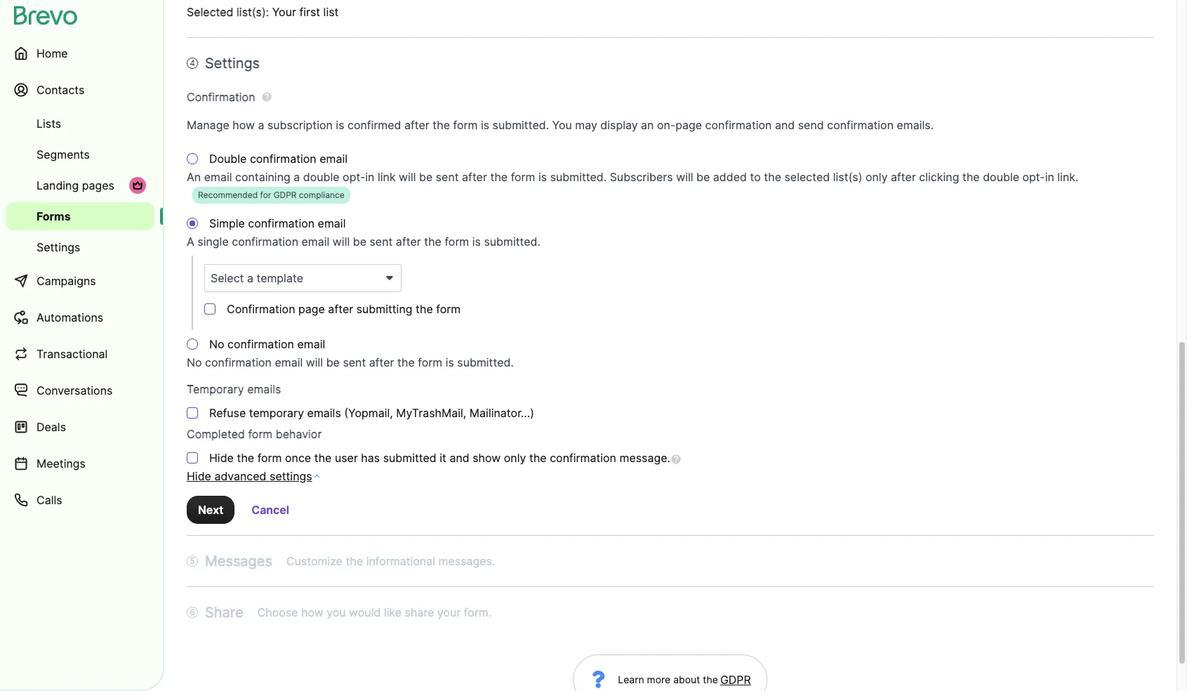 Task type: locate. For each thing, give the bounding box(es) containing it.
be
[[419, 170, 433, 184], [697, 170, 710, 184], [353, 235, 367, 249], [326, 355, 340, 370]]

conversations link
[[6, 374, 155, 407]]

conversations
[[37, 384, 113, 398]]

a
[[258, 118, 264, 132], [294, 170, 300, 184]]

0 vertical spatial how
[[233, 118, 255, 132]]

1 vertical spatial hide
[[187, 469, 211, 483]]

you
[[553, 118, 572, 132]]

will
[[399, 170, 416, 184], [677, 170, 694, 184], [333, 235, 350, 249], [306, 355, 323, 370]]

0 vertical spatial settings
[[205, 55, 260, 72]]

left___rvooi image
[[132, 180, 143, 191]]

be right link
[[419, 170, 433, 184]]

share
[[405, 605, 434, 619]]

0 vertical spatial only
[[866, 170, 888, 184]]

0 vertical spatial hide
[[209, 451, 234, 465]]

deals link
[[6, 410, 155, 444]]

settings down forms
[[37, 240, 80, 254]]

1 horizontal spatial sent
[[370, 235, 393, 249]]

email up no confirmation email will be sent after the form is submitted.
[[297, 337, 325, 351]]

email
[[320, 152, 348, 166], [204, 170, 232, 184], [318, 216, 346, 230], [302, 235, 330, 249], [297, 337, 325, 351], [275, 355, 303, 370]]

settings right 4
[[205, 55, 260, 72]]

emails up behavior
[[307, 406, 341, 420]]

1 vertical spatial only
[[504, 451, 526, 465]]

double
[[209, 152, 247, 166]]

1 horizontal spatial opt-
[[1023, 170, 1046, 184]]

1 vertical spatial confirmation
[[227, 302, 295, 316]]

1 vertical spatial and
[[450, 451, 470, 465]]

in
[[365, 170, 375, 184], [1046, 170, 1055, 184]]

only right list(s)
[[866, 170, 888, 184]]

sent down link
[[370, 235, 393, 249]]

email up the recommended
[[204, 170, 232, 184]]

hide down completed at bottom
[[209, 451, 234, 465]]

single
[[198, 235, 229, 249]]

the inside learn more about the gdpr
[[703, 673, 719, 685]]

2 vertical spatial sent
[[343, 355, 366, 370]]

messages
[[205, 553, 273, 569]]

forms
[[37, 209, 71, 223]]

0 horizontal spatial and
[[450, 451, 470, 465]]

0 horizontal spatial opt-
[[343, 170, 366, 184]]

1 vertical spatial how
[[301, 605, 324, 619]]

lists
[[37, 117, 61, 131]]

0 vertical spatial page
[[676, 118, 703, 132]]

0 horizontal spatial only
[[504, 451, 526, 465]]

first
[[300, 5, 320, 19]]

the
[[433, 118, 450, 132], [491, 170, 508, 184], [764, 170, 782, 184], [963, 170, 980, 184], [424, 235, 442, 249], [416, 302, 433, 316], [398, 355, 415, 370], [237, 451, 254, 465], [314, 451, 332, 465], [530, 451, 547, 465], [346, 554, 363, 568], [703, 673, 719, 685]]

0 horizontal spatial settings
[[37, 240, 80, 254]]

you
[[327, 605, 346, 619]]

added
[[714, 170, 747, 184]]

segments link
[[6, 141, 155, 169]]

0 vertical spatial sent
[[436, 170, 459, 184]]

confirmation up no confirmation email
[[227, 302, 295, 316]]

advanced
[[215, 469, 267, 483]]

message.
[[620, 451, 671, 465]]

2 horizontal spatial sent
[[436, 170, 459, 184]]

opt- left link
[[343, 170, 366, 184]]

no for no confirmation email
[[209, 337, 225, 351]]

confirmation up manage
[[187, 90, 255, 104]]

1 horizontal spatial a
[[294, 170, 300, 184]]

page
[[676, 118, 703, 132], [299, 302, 325, 316]]

1 opt- from the left
[[343, 170, 366, 184]]

learn more about the gdpr
[[618, 673, 751, 687]]

0 horizontal spatial emails
[[247, 382, 281, 396]]

a down double confirmation email
[[294, 170, 300, 184]]

and right it
[[450, 451, 470, 465]]

only right show
[[504, 451, 526, 465]]

subscribers
[[610, 170, 673, 184]]

transactional
[[37, 347, 108, 361]]

contacts
[[37, 83, 85, 97]]

temporary
[[249, 406, 304, 420]]

form
[[454, 118, 478, 132], [511, 170, 536, 184], [445, 235, 469, 249], [436, 302, 461, 316], [418, 355, 443, 370], [248, 427, 273, 441], [258, 451, 282, 465]]

0 horizontal spatial double
[[303, 170, 340, 184]]

informational
[[366, 554, 436, 568]]

0 vertical spatial gdpr
[[274, 190, 297, 200]]

double
[[303, 170, 340, 184], [984, 170, 1020, 184]]

be left added
[[697, 170, 710, 184]]

selected list(s): your first list
[[187, 5, 339, 19]]

gdpr right for
[[274, 190, 297, 200]]

email down the compliance
[[318, 216, 346, 230]]

gdpr right about
[[721, 673, 751, 687]]

submitted
[[383, 451, 437, 465]]

1 horizontal spatial page
[[676, 118, 703, 132]]

1 vertical spatial no
[[187, 355, 202, 370]]

how right manage
[[233, 118, 255, 132]]

(yopmail,
[[344, 406, 393, 420]]

it
[[440, 451, 447, 465]]

0 horizontal spatial no
[[187, 355, 202, 370]]

your
[[438, 605, 461, 619]]

send
[[799, 118, 825, 132]]

opt- left link.
[[1023, 170, 1046, 184]]

and
[[776, 118, 795, 132], [450, 451, 470, 465]]

an email containing a double opt-in link will be sent after the form is submitted. subscribers will be added to the selected list(s) only after clicking the double opt-in link. recommended for gdpr compliance
[[187, 170, 1079, 200]]

1 horizontal spatial settings
[[205, 55, 260, 72]]

meetings link
[[6, 447, 155, 481]]

0 vertical spatial no
[[209, 337, 225, 351]]

emails up temporary
[[247, 382, 281, 396]]

manage
[[187, 118, 230, 132]]

0 horizontal spatial how
[[233, 118, 255, 132]]

double right clicking
[[984, 170, 1020, 184]]

1 vertical spatial sent
[[370, 235, 393, 249]]

6
[[190, 607, 195, 617]]

be down confirmation page after submitting the form
[[326, 355, 340, 370]]

1 vertical spatial gdpr
[[721, 673, 751, 687]]

and left send
[[776, 118, 795, 132]]

hide up next button at the left bottom
[[187, 469, 211, 483]]

1 horizontal spatial how
[[301, 605, 324, 619]]

list
[[324, 5, 339, 19]]

email down no confirmation email
[[275, 355, 303, 370]]

submitted. inside 'an email containing a double opt-in link will be sent after the form is submitted. subscribers will be added to the selected list(s) only after clicking the double opt-in link. recommended for gdpr compliance'
[[551, 170, 607, 184]]

gdpr
[[274, 190, 297, 200], [721, 673, 751, 687]]

sent up (yopmail,
[[343, 355, 366, 370]]

no confirmation email
[[209, 337, 325, 351]]

page up no confirmation email
[[299, 302, 325, 316]]

on-
[[658, 118, 676, 132]]

completed
[[187, 427, 245, 441]]

double up the compliance
[[303, 170, 340, 184]]

hide for hide advanced settings
[[187, 469, 211, 483]]

refuse temporary emails (yopmail, mytrashmail, mailinator…)
[[209, 406, 535, 420]]

sent inside 'an email containing a double opt-in link will be sent after the form is submitted. subscribers will be added to the selected list(s) only after clicking the double opt-in link. recommended for gdpr compliance'
[[436, 170, 459, 184]]

campaigns
[[37, 274, 96, 288]]

hide for hide the form once the user has submitted it and show only the confirmation message.
[[209, 451, 234, 465]]

1 horizontal spatial double
[[984, 170, 1020, 184]]

a up double confirmation email
[[258, 118, 264, 132]]

1 horizontal spatial in
[[1046, 170, 1055, 184]]

no
[[209, 337, 225, 351], [187, 355, 202, 370]]

confirmation
[[706, 118, 772, 132], [828, 118, 894, 132], [250, 152, 317, 166], [248, 216, 315, 230], [232, 235, 299, 249], [228, 337, 294, 351], [205, 355, 272, 370], [550, 451, 617, 465]]

sent
[[436, 170, 459, 184], [370, 235, 393, 249], [343, 355, 366, 370]]

1 vertical spatial emails
[[307, 406, 341, 420]]

1 vertical spatial page
[[299, 302, 325, 316]]

calls
[[37, 493, 62, 507]]

compliance
[[299, 190, 345, 200]]

opt-
[[343, 170, 366, 184], [1023, 170, 1046, 184]]

be up confirmation page after submitting the form
[[353, 235, 367, 249]]

how left you
[[301, 605, 324, 619]]

page right an
[[676, 118, 703, 132]]

form inside 'an email containing a double opt-in link will be sent after the form is submitted. subscribers will be added to the selected list(s) only after clicking the double opt-in link. recommended for gdpr compliance'
[[511, 170, 536, 184]]

0 vertical spatial confirmation
[[187, 90, 255, 104]]

how
[[233, 118, 255, 132], [301, 605, 324, 619]]

about
[[674, 673, 701, 685]]

in left link
[[365, 170, 375, 184]]

0 horizontal spatial in
[[365, 170, 375, 184]]

sent right link
[[436, 170, 459, 184]]

gdpr inside 'an email containing a double opt-in link will be sent after the form is submitted. subscribers will be added to the selected list(s) only after clicking the double opt-in link. recommended for gdpr compliance'
[[274, 190, 297, 200]]

emails
[[247, 382, 281, 396], [307, 406, 341, 420]]

1 vertical spatial a
[[294, 170, 300, 184]]

hide advanced settings
[[187, 469, 312, 483]]

for
[[260, 190, 271, 200]]

0 horizontal spatial page
[[299, 302, 325, 316]]

1 horizontal spatial no
[[209, 337, 225, 351]]

is
[[336, 118, 345, 132], [481, 118, 490, 132], [539, 170, 547, 184], [473, 235, 481, 249], [446, 355, 454, 370]]

0 horizontal spatial a
[[258, 118, 264, 132]]

1 horizontal spatial emails
[[307, 406, 341, 420]]

email up the compliance
[[320, 152, 348, 166]]

1 horizontal spatial only
[[866, 170, 888, 184]]

double confirmation email
[[209, 152, 348, 166]]

0 horizontal spatial gdpr
[[274, 190, 297, 200]]

email down simple confirmation email
[[302, 235, 330, 249]]

next button
[[187, 496, 235, 524]]

customize the informational messages.
[[287, 554, 496, 568]]

0 vertical spatial and
[[776, 118, 795, 132]]

1 horizontal spatial gdpr
[[721, 673, 751, 687]]

cancel
[[252, 503, 289, 517]]

in left link.
[[1046, 170, 1055, 184]]

link.
[[1058, 170, 1079, 184]]



Task type: describe. For each thing, give the bounding box(es) containing it.
learn
[[618, 673, 645, 685]]

next
[[198, 503, 224, 517]]

confirmed
[[348, 118, 402, 132]]

once
[[285, 451, 311, 465]]

no for no confirmation email will be sent after the form is submitted.
[[187, 355, 202, 370]]

confirmation for confirmation page after submitting the form
[[227, 302, 295, 316]]

selected
[[187, 5, 234, 19]]

form.
[[464, 605, 492, 619]]

pages
[[82, 178, 114, 192]]

2 double from the left
[[984, 170, 1020, 184]]

selected
[[785, 170, 831, 184]]

calls link
[[6, 483, 155, 517]]

landing pages
[[37, 178, 114, 192]]

may
[[576, 118, 598, 132]]

lists link
[[6, 110, 155, 138]]

4
[[190, 58, 195, 68]]

home
[[37, 46, 68, 60]]

has
[[361, 451, 380, 465]]

an
[[641, 118, 654, 132]]

choose
[[258, 605, 298, 619]]

recommended
[[198, 190, 258, 200]]

like
[[384, 605, 402, 619]]

5
[[190, 555, 195, 566]]

will right subscribers
[[677, 170, 694, 184]]

submitting
[[357, 302, 413, 316]]

is inside 'an email containing a double opt-in link will be sent after the form is submitted. subscribers will be added to the selected list(s) only after clicking the double opt-in link. recommended for gdpr compliance'
[[539, 170, 547, 184]]

refuse
[[209, 406, 246, 420]]

to
[[751, 170, 761, 184]]

2 opt- from the left
[[1023, 170, 1046, 184]]

a inside 'an email containing a double opt-in link will be sent after the form is submitted. subscribers will be added to the selected list(s) only after clicking the double opt-in link. recommended for gdpr compliance'
[[294, 170, 300, 184]]

clicking
[[920, 170, 960, 184]]

an
[[187, 170, 201, 184]]

landing
[[37, 178, 79, 192]]

will down the compliance
[[333, 235, 350, 249]]

automations
[[37, 311, 103, 325]]

mytrashmail,
[[396, 406, 467, 420]]

gdpr link
[[719, 671, 751, 688]]

mailinator…)
[[470, 406, 535, 420]]

hide the form once the user has submitted it and show only the confirmation message.
[[209, 451, 671, 465]]

how for share
[[301, 605, 324, 619]]

no confirmation email will be sent after the form is submitted.
[[187, 355, 514, 370]]

email for double confirmation email
[[320, 152, 348, 166]]

meetings
[[37, 457, 86, 471]]

contacts link
[[6, 73, 155, 107]]

would
[[349, 605, 381, 619]]

simple confirmation email
[[209, 216, 346, 230]]

completed form behavior
[[187, 427, 322, 441]]

share
[[205, 604, 243, 621]]

automations link
[[6, 301, 155, 334]]

1 vertical spatial settings
[[37, 240, 80, 254]]

email for no confirmation email
[[297, 337, 325, 351]]

forms link
[[6, 202, 155, 230]]

will down no confirmation email
[[306, 355, 323, 370]]

1 horizontal spatial and
[[776, 118, 795, 132]]

segments
[[37, 148, 90, 162]]

will right link
[[399, 170, 416, 184]]

link
[[378, 170, 396, 184]]

list(s):
[[237, 5, 269, 19]]

show
[[473, 451, 501, 465]]

a single confirmation email will be sent after the form is submitted.
[[187, 235, 541, 249]]

how for confirmation
[[233, 118, 255, 132]]

settings
[[270, 469, 312, 483]]

a
[[187, 235, 194, 249]]

email for no confirmation email will be sent after the form is submitted.
[[275, 355, 303, 370]]

2 in from the left
[[1046, 170, 1055, 184]]

your
[[272, 5, 296, 19]]

0 vertical spatial emails
[[247, 382, 281, 396]]

1 double from the left
[[303, 170, 340, 184]]

1 in from the left
[[365, 170, 375, 184]]

subscription
[[268, 118, 333, 132]]

confirmation page after submitting the form
[[227, 302, 461, 316]]

campaigns link
[[6, 264, 155, 298]]

emails.
[[897, 118, 934, 132]]

temporary
[[187, 382, 244, 396]]

customize
[[287, 554, 343, 568]]

transactional link
[[6, 337, 155, 371]]

confirmation for confirmation
[[187, 90, 255, 104]]

email for simple confirmation email
[[318, 216, 346, 230]]

deals
[[37, 420, 66, 434]]

0 vertical spatial a
[[258, 118, 264, 132]]

cancel button
[[240, 496, 301, 524]]

messages.
[[439, 554, 496, 568]]

manage how a subscription is confirmed after the form is submitted. you may display an on-page confirmation and send confirmation emails.
[[187, 118, 934, 132]]

behavior
[[276, 427, 322, 441]]

choose how you would like share your form.
[[258, 605, 492, 619]]

more
[[647, 673, 671, 685]]

landing pages link
[[6, 171, 155, 200]]

0 horizontal spatial sent
[[343, 355, 366, 370]]

list(s)
[[834, 170, 863, 184]]

only inside 'an email containing a double opt-in link will be sent after the form is submitted. subscribers will be added to the selected list(s) only after clicking the double opt-in link. recommended for gdpr compliance'
[[866, 170, 888, 184]]

display
[[601, 118, 638, 132]]

email inside 'an email containing a double opt-in link will be sent after the form is submitted. subscribers will be added to the selected list(s) only after clicking the double opt-in link. recommended for gdpr compliance'
[[204, 170, 232, 184]]

temporary emails
[[187, 382, 281, 396]]



Task type: vqa. For each thing, say whether or not it's contained in the screenshot.
Add
no



